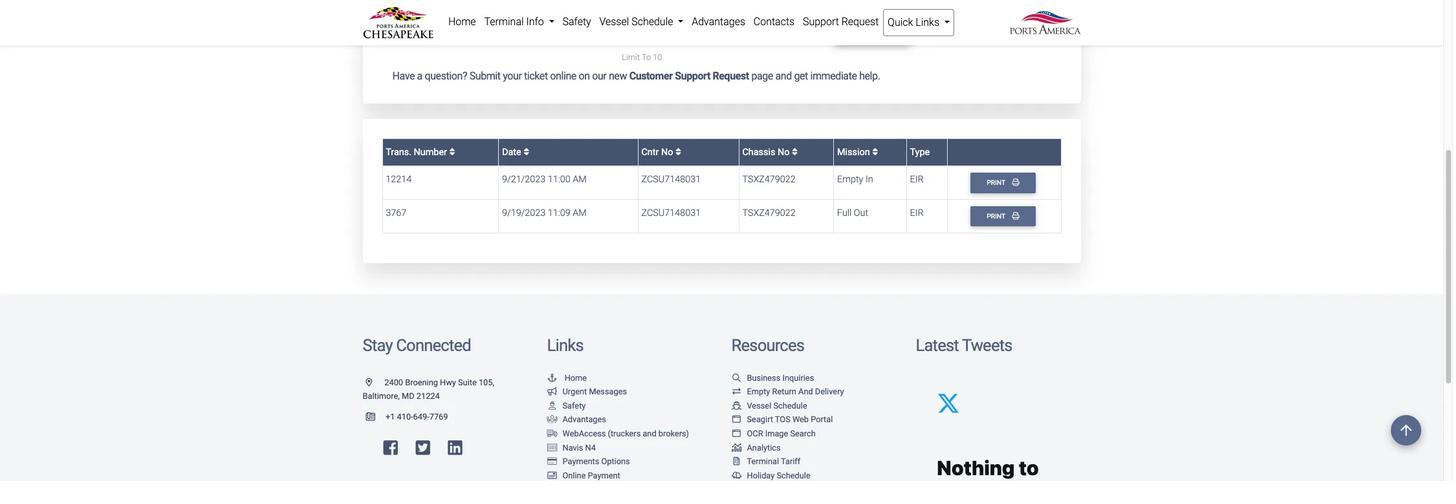 Task type: describe. For each thing, give the bounding box(es) containing it.
0 vertical spatial schedule
[[632, 16, 673, 28]]

advantages inside advantages 'link'
[[692, 16, 746, 28]]

home link for terminal info link
[[444, 9, 480, 35]]

mission link
[[838, 147, 878, 158]]

payment
[[588, 471, 621, 481]]

410-
[[397, 412, 413, 422]]

out
[[854, 208, 869, 219]]

navis n4
[[563, 443, 596, 453]]

latest tweets
[[916, 336, 1013, 355]]

file invoice image
[[732, 458, 742, 467]]

21224
[[417, 392, 440, 401]]

get
[[794, 70, 808, 82]]

new
[[609, 70, 627, 82]]

1 horizontal spatial home
[[565, 373, 587, 383]]

ship image
[[732, 402, 742, 411]]

online payment link
[[547, 471, 621, 481]]

payments options link
[[547, 457, 630, 467]]

webaccess
[[563, 429, 606, 439]]

print image
[[1013, 212, 1020, 219]]

suite
[[458, 378, 477, 387]]

contacts link
[[750, 9, 799, 35]]

urgent
[[563, 387, 587, 397]]

terminal for terminal info
[[484, 16, 524, 28]]

am for 9/21/2023 11:00 am
[[573, 174, 587, 185]]

hand receiving image
[[547, 416, 558, 425]]

trans. number link
[[386, 147, 455, 158]]

0 horizontal spatial advantages
[[563, 415, 606, 425]]

2400 broening hwy suite 105, baltimore, md 21224 link
[[363, 378, 494, 401]]

seagirt
[[747, 415, 773, 425]]

map marker alt image
[[366, 379, 383, 387]]

1 vertical spatial and
[[643, 429, 657, 439]]

n4
[[585, 443, 596, 453]]

1 vertical spatial vessel
[[747, 401, 772, 411]]

credit card image
[[547, 458, 558, 467]]

date link
[[502, 147, 530, 158]]

brokers)
[[659, 429, 689, 439]]

facebook square image
[[384, 440, 398, 457]]

our
[[592, 70, 607, 82]]

eir for out
[[910, 208, 924, 219]]

baltimore,
[[363, 392, 400, 401]]

contacts
[[754, 16, 795, 28]]

tsxz479022 for empty
[[743, 174, 796, 185]]

cntr
[[642, 147, 659, 158]]

analytics
[[747, 443, 781, 453]]

stay
[[363, 336, 393, 355]]

have a question? submit your ticket online on our new customer support request page and get immediate help.
[[393, 70, 881, 82]]

9/21/2023 11:00 am
[[502, 174, 587, 185]]

ocr
[[747, 429, 763, 439]]

105,
[[479, 378, 494, 387]]

0 horizontal spatial request
[[713, 70, 749, 82]]

navis n4 link
[[547, 443, 596, 453]]

0 vertical spatial vessel
[[600, 16, 629, 28]]

in
[[866, 174, 874, 185]]

connected
[[396, 336, 471, 355]]

+1
[[386, 412, 395, 422]]

schedule for holiday schedule link
[[777, 471, 811, 481]]

tariff
[[781, 457, 801, 467]]

have
[[393, 70, 415, 82]]

analytics link
[[732, 443, 781, 453]]

full out
[[838, 208, 869, 219]]

type
[[910, 147, 930, 158]]

649-
[[413, 412, 430, 422]]

terminal for terminal tariff
[[747, 457, 779, 467]]

sort image for date
[[524, 147, 530, 157]]

number for container number
[[472, 23, 509, 35]]

2400
[[385, 378, 403, 387]]

md
[[402, 392, 415, 401]]

chassis
[[743, 147, 776, 158]]

pass
[[566, 23, 588, 35]]

container number
[[426, 23, 509, 35]]

tweets
[[962, 336, 1013, 355]]

web
[[793, 415, 809, 425]]

print link for empty in
[[971, 173, 1036, 193]]

return
[[773, 387, 797, 397]]

urgent messages link
[[547, 387, 627, 397]]

tos
[[775, 415, 791, 425]]

limit
[[622, 52, 640, 62]]

customer support request link
[[630, 70, 749, 82]]

1 horizontal spatial request
[[842, 16, 879, 28]]

gate
[[542, 23, 563, 35]]

info
[[527, 16, 544, 28]]

12214
[[386, 174, 412, 185]]

payments
[[563, 457, 600, 467]]

image
[[766, 429, 789, 439]]

1 vertical spatial support
[[675, 70, 711, 82]]

online
[[550, 70, 577, 82]]

cntr no
[[642, 147, 676, 158]]

a
[[417, 70, 423, 82]]

home link for urgent messages link
[[547, 373, 587, 383]]

0 horizontal spatial vessel schedule
[[600, 16, 676, 28]]

cntr no link
[[642, 147, 682, 158]]

inquiries
[[783, 373, 814, 383]]

user hard hat image
[[547, 402, 558, 411]]

9/21/2023
[[502, 174, 546, 185]]

latest
[[916, 336, 959, 355]]



Task type: locate. For each thing, give the bounding box(es) containing it.
browser image for ocr
[[732, 430, 742, 439]]

1 horizontal spatial vessel schedule link
[[732, 401, 808, 411]]

credit card front image
[[547, 472, 558, 481]]

1 horizontal spatial empty
[[838, 174, 864, 185]]

business inquiries
[[747, 373, 814, 383]]

2 eir from the top
[[910, 208, 924, 219]]

safety link for terminal info link
[[559, 9, 596, 35]]

print link up print icon
[[971, 173, 1036, 193]]

print for in
[[987, 179, 1007, 187]]

stay connected
[[363, 336, 471, 355]]

browser image up analytics icon
[[732, 430, 742, 439]]

0 vertical spatial terminal
[[484, 16, 524, 28]]

1 vertical spatial home
[[565, 373, 587, 383]]

container storage image
[[547, 444, 558, 453]]

0 vertical spatial tsxz479022
[[743, 174, 796, 185]]

1 horizontal spatial home link
[[547, 373, 587, 383]]

sort image for mission
[[873, 147, 878, 157]]

customer
[[630, 70, 673, 82]]

advantages link up webaccess
[[547, 415, 606, 425]]

vessel schedule up "seagirt tos web portal" link at the bottom right
[[747, 401, 808, 411]]

2 print link from the top
[[971, 206, 1036, 227]]

0 horizontal spatial vessel schedule link
[[596, 9, 688, 35]]

and
[[799, 387, 813, 397]]

no right "pass"
[[590, 23, 604, 35]]

broening
[[405, 378, 438, 387]]

2 horizontal spatial no
[[778, 147, 790, 158]]

0 vertical spatial and
[[776, 70, 792, 82]]

0 vertical spatial print link
[[971, 173, 1036, 193]]

help.
[[860, 70, 881, 82]]

quick links link
[[883, 9, 955, 36]]

1 vertical spatial vessel schedule
[[747, 401, 808, 411]]

immediate
[[811, 70, 857, 82]]

vessel schedule
[[600, 16, 676, 28], [747, 401, 808, 411]]

sort image for trans. number
[[450, 147, 455, 157]]

ocr image search
[[747, 429, 816, 439]]

1 am from the top
[[573, 174, 587, 185]]

print image
[[1013, 179, 1020, 186]]

schedule down tariff
[[777, 471, 811, 481]]

eir down type
[[910, 174, 924, 185]]

1 sort image from the left
[[524, 147, 530, 157]]

1 vertical spatial eir
[[910, 208, 924, 219]]

1 zcsu7148031 from the top
[[642, 174, 701, 185]]

am for 9/19/2023 11:09 am
[[573, 208, 587, 219]]

request left page
[[713, 70, 749, 82]]

am right 11:00 on the top of page
[[573, 174, 587, 185]]

0 horizontal spatial home
[[448, 16, 476, 28]]

seagirt tos web portal
[[747, 415, 833, 425]]

schedule up 10
[[632, 16, 673, 28]]

1 horizontal spatial and
[[776, 70, 792, 82]]

safety right info
[[563, 16, 591, 28]]

1 vertical spatial links
[[547, 336, 584, 355]]

GCXU5347485 text field
[[622, 22, 822, 44]]

support right customer
[[675, 70, 711, 82]]

1 horizontal spatial sort image
[[792, 147, 798, 157]]

0 vertical spatial am
[[573, 174, 587, 185]]

eir for in
[[910, 174, 924, 185]]

0 horizontal spatial advantages link
[[547, 415, 606, 425]]

support request
[[803, 16, 879, 28]]

1 horizontal spatial no
[[661, 147, 673, 158]]

sort image right the trans.
[[450, 147, 455, 157]]

links up anchor image
[[547, 336, 584, 355]]

1 vertical spatial print link
[[971, 206, 1036, 227]]

1 vertical spatial advantages link
[[547, 415, 606, 425]]

sort image
[[524, 147, 530, 157], [792, 147, 798, 157]]

1 print link from the top
[[971, 173, 1036, 193]]

bullhorn image
[[547, 388, 558, 397]]

1 sort image from the left
[[450, 147, 455, 157]]

holiday
[[747, 471, 775, 481]]

1 safety from the top
[[563, 16, 591, 28]]

portal
[[811, 415, 833, 425]]

request left quick
[[842, 16, 879, 28]]

0 horizontal spatial home link
[[444, 9, 480, 35]]

sort image inside trans. number link
[[450, 147, 455, 157]]

0 horizontal spatial support
[[675, 70, 711, 82]]

2 zcsu7148031 from the top
[[642, 208, 701, 219]]

1 vertical spatial search
[[791, 429, 816, 439]]

linkedin image
[[448, 440, 463, 457]]

1 vertical spatial browser image
[[732, 430, 742, 439]]

1 vertical spatial safety
[[563, 401, 586, 411]]

0 vertical spatial safety
[[563, 16, 591, 28]]

number right the trans.
[[414, 147, 447, 158]]

full
[[838, 208, 852, 219]]

home up urgent
[[565, 373, 587, 383]]

no for cntr no
[[661, 147, 673, 158]]

0 horizontal spatial links
[[547, 336, 584, 355]]

navis
[[563, 443, 583, 453]]

online
[[563, 471, 586, 481]]

home link up urgent
[[547, 373, 587, 383]]

hwy
[[440, 378, 456, 387]]

container
[[426, 23, 470, 35]]

empty for empty return and delivery
[[747, 387, 771, 397]]

print left print image
[[987, 179, 1007, 187]]

10
[[653, 52, 662, 62]]

2400 broening hwy suite 105, baltimore, md 21224
[[363, 378, 494, 401]]

0 vertical spatial request
[[842, 16, 879, 28]]

empty down business
[[747, 387, 771, 397]]

vessel schedule up limit to 10 at the top left of page
[[600, 16, 676, 28]]

1 horizontal spatial number
[[472, 23, 509, 35]]

1 browser image from the top
[[732, 416, 742, 425]]

delivery
[[815, 387, 844, 397]]

safety link down urgent
[[547, 401, 586, 411]]

1 horizontal spatial support
[[803, 16, 839, 28]]

2 tsxz479022 from the top
[[743, 208, 796, 219]]

request
[[842, 16, 879, 28], [713, 70, 749, 82]]

0 vertical spatial vessel schedule link
[[596, 9, 688, 35]]

0 vertical spatial number
[[472, 23, 509, 35]]

0 vertical spatial home
[[448, 16, 476, 28]]

ocr image search link
[[732, 429, 816, 439]]

terminal info link
[[480, 9, 559, 35]]

sort image right chassis
[[792, 147, 798, 157]]

no for chassis no
[[778, 147, 790, 158]]

eir right out in the top right of the page
[[910, 208, 924, 219]]

0 horizontal spatial sort image
[[450, 147, 455, 157]]

search image
[[732, 374, 742, 383]]

1 tsxz479022 from the top
[[743, 174, 796, 185]]

number
[[472, 23, 509, 35], [414, 147, 447, 158]]

tsxz479022
[[743, 174, 796, 185], [743, 208, 796, 219]]

am right 11:09
[[573, 208, 587, 219]]

empty left in
[[838, 174, 864, 185]]

mission
[[838, 147, 873, 158]]

number for trans. number
[[414, 147, 447, 158]]

0 horizontal spatial empty
[[747, 387, 771, 397]]

2 sort image from the left
[[792, 147, 798, 157]]

advantages link left contacts
[[688, 9, 750, 35]]

9/19/2023 11:09 am
[[502, 208, 587, 219]]

no
[[590, 23, 604, 35], [661, 147, 673, 158], [778, 147, 790, 158]]

vessel schedule link up limit to 10 at the top left of page
[[596, 9, 688, 35]]

submit
[[470, 70, 501, 82]]

1 horizontal spatial search
[[858, 24, 889, 33]]

options
[[602, 457, 630, 467]]

webaccess (truckers and brokers)
[[563, 429, 689, 439]]

1 horizontal spatial advantages link
[[688, 9, 750, 35]]

1 vertical spatial vessel schedule link
[[732, 401, 808, 411]]

advantages link
[[688, 9, 750, 35], [547, 415, 606, 425]]

schedule up seagirt tos web portal
[[774, 401, 808, 411]]

empty return and delivery
[[747, 387, 844, 397]]

1 vertical spatial empty
[[747, 387, 771, 397]]

1 eir from the top
[[910, 174, 924, 185]]

no right cntr
[[661, 147, 673, 158]]

messages
[[589, 387, 627, 397]]

0 horizontal spatial search
[[791, 429, 816, 439]]

sort image
[[450, 147, 455, 157], [676, 147, 682, 157], [873, 147, 878, 157]]

0 vertical spatial advantages
[[692, 16, 746, 28]]

advantages up webaccess
[[563, 415, 606, 425]]

truck container image
[[547, 430, 558, 439]]

sort image for chassis no
[[792, 147, 798, 157]]

2 safety from the top
[[563, 401, 586, 411]]

business inquiries link
[[732, 373, 814, 383]]

twitter square image
[[416, 440, 430, 457]]

0 horizontal spatial sort image
[[524, 147, 530, 157]]

browser image
[[732, 416, 742, 425], [732, 430, 742, 439]]

to
[[642, 52, 651, 62]]

1 horizontal spatial advantages
[[692, 16, 746, 28]]

0 vertical spatial empty
[[838, 174, 864, 185]]

bells image
[[732, 472, 742, 481]]

trans.
[[386, 147, 412, 158]]

advantages left contacts
[[692, 16, 746, 28]]

payments options
[[563, 457, 630, 467]]

1 horizontal spatial links
[[916, 16, 940, 28]]

phone office image
[[366, 413, 386, 422]]

search inside button
[[858, 24, 889, 33]]

support request link
[[799, 9, 883, 35]]

zcsu7148031 for 9/19/2023 11:09 am
[[642, 208, 701, 219]]

limit to 10
[[622, 52, 662, 62]]

1 horizontal spatial vessel
[[747, 401, 772, 411]]

and left get
[[776, 70, 792, 82]]

resources
[[732, 336, 805, 355]]

0 horizontal spatial terminal
[[484, 16, 524, 28]]

sort image inside cntr no link
[[676, 147, 682, 157]]

trans. number
[[386, 147, 450, 158]]

your
[[503, 70, 522, 82]]

chassis no link
[[743, 147, 798, 158]]

terminal left info
[[484, 16, 524, 28]]

page
[[752, 70, 773, 82]]

urgent messages
[[563, 387, 627, 397]]

quick
[[888, 16, 914, 28]]

1 vertical spatial schedule
[[774, 401, 808, 411]]

1 vertical spatial home link
[[547, 373, 587, 383]]

online payment
[[563, 471, 621, 481]]

print for out
[[987, 212, 1007, 221]]

2 browser image from the top
[[732, 430, 742, 439]]

0 horizontal spatial no
[[590, 23, 604, 35]]

vessel
[[600, 16, 629, 28], [747, 401, 772, 411]]

and left brokers)
[[643, 429, 657, 439]]

0 vertical spatial support
[[803, 16, 839, 28]]

2 vertical spatial schedule
[[777, 471, 811, 481]]

1 horizontal spatial terminal
[[747, 457, 779, 467]]

2 am from the top
[[573, 208, 587, 219]]

browser image inside ocr image search link
[[732, 430, 742, 439]]

1 vertical spatial number
[[414, 147, 447, 158]]

sort image up 9/21/2023
[[524, 147, 530, 157]]

zcsu7148031 for 9/21/2023 11:00 am
[[642, 174, 701, 185]]

print link
[[971, 173, 1036, 193], [971, 206, 1036, 227]]

ticket
[[524, 70, 548, 82]]

11:00
[[548, 174, 571, 185]]

1 vertical spatial safety link
[[547, 401, 586, 411]]

1 vertical spatial request
[[713, 70, 749, 82]]

7769
[[430, 412, 448, 422]]

0 vertical spatial vessel schedule
[[600, 16, 676, 28]]

1 vertical spatial print
[[987, 212, 1007, 221]]

sort image inside date link
[[524, 147, 530, 157]]

gate pass no
[[542, 23, 604, 35]]

vessel schedule link up seagirt
[[732, 401, 808, 411]]

browser image down ship image
[[732, 416, 742, 425]]

anchor image
[[547, 374, 558, 383]]

safety down urgent
[[563, 401, 586, 411]]

sort image right cntr
[[676, 147, 682, 157]]

eir
[[910, 174, 924, 185], [910, 208, 924, 219]]

terminal info
[[484, 16, 547, 28]]

9/19/2023
[[502, 208, 546, 219]]

1 vertical spatial zcsu7148031
[[642, 208, 701, 219]]

2 sort image from the left
[[676, 147, 682, 157]]

0 vertical spatial eir
[[910, 174, 924, 185]]

no right chassis
[[778, 147, 790, 158]]

home link
[[444, 9, 480, 35], [547, 373, 587, 383]]

1 horizontal spatial sort image
[[676, 147, 682, 157]]

1 vertical spatial am
[[573, 208, 587, 219]]

print left print icon
[[987, 212, 1007, 221]]

vessel right "pass"
[[600, 16, 629, 28]]

home
[[448, 16, 476, 28], [565, 373, 587, 383]]

holiday schedule
[[747, 471, 811, 481]]

vessel up seagirt
[[747, 401, 772, 411]]

0 vertical spatial advantages link
[[688, 9, 750, 35]]

home link left terminal info on the top left of page
[[444, 9, 480, 35]]

0 horizontal spatial and
[[643, 429, 657, 439]]

links
[[916, 16, 940, 28], [547, 336, 584, 355]]

empty
[[838, 174, 864, 185], [747, 387, 771, 397]]

print link down print image
[[971, 206, 1036, 227]]

number right container
[[472, 23, 509, 35]]

2 print from the top
[[987, 212, 1007, 221]]

go to top image
[[1392, 416, 1422, 446]]

1 horizontal spatial vessel schedule
[[747, 401, 808, 411]]

print link for full out
[[971, 206, 1036, 227]]

safety link right info
[[559, 9, 596, 35]]

1 vertical spatial tsxz479022
[[743, 208, 796, 219]]

sort image for cntr no
[[676, 147, 682, 157]]

links right quick
[[916, 16, 940, 28]]

2 horizontal spatial sort image
[[873, 147, 878, 157]]

0 vertical spatial search
[[858, 24, 889, 33]]

support right contacts
[[803, 16, 839, 28]]

0 vertical spatial home link
[[444, 9, 480, 35]]

0 horizontal spatial number
[[414, 147, 447, 158]]

browser image inside "seagirt tos web portal" link
[[732, 416, 742, 425]]

analytics image
[[732, 444, 742, 453]]

empty for empty in
[[838, 174, 864, 185]]

0 vertical spatial zcsu7148031
[[642, 174, 701, 185]]

empty return and delivery link
[[732, 387, 844, 397]]

exchange image
[[732, 388, 742, 397]]

safety link for urgent messages link
[[547, 401, 586, 411]]

seagirt tos web portal link
[[732, 415, 833, 425]]

tsxz479022 for full
[[743, 208, 796, 219]]

1 print from the top
[[987, 179, 1007, 187]]

sort image inside mission link
[[873, 147, 878, 157]]

+1 410-649-7769 link
[[363, 412, 448, 422]]

sort image inside the chassis no link
[[792, 147, 798, 157]]

3 sort image from the left
[[873, 147, 878, 157]]

0 vertical spatial links
[[916, 16, 940, 28]]

0 horizontal spatial vessel
[[600, 16, 629, 28]]

1 vertical spatial terminal
[[747, 457, 779, 467]]

schedule for bottom vessel schedule link
[[774, 401, 808, 411]]

0 vertical spatial print
[[987, 179, 1007, 187]]

0 vertical spatial safety link
[[559, 9, 596, 35]]

1 vertical spatial advantages
[[563, 415, 606, 425]]

0 vertical spatial browser image
[[732, 416, 742, 425]]

sort image up in
[[873, 147, 878, 157]]

terminal down "analytics"
[[747, 457, 779, 467]]

browser image for seagirt
[[732, 416, 742, 425]]

home left terminal info on the top left of page
[[448, 16, 476, 28]]



Task type: vqa. For each thing, say whether or not it's contained in the screenshot.
the topmost Vessel Schedule
yes



